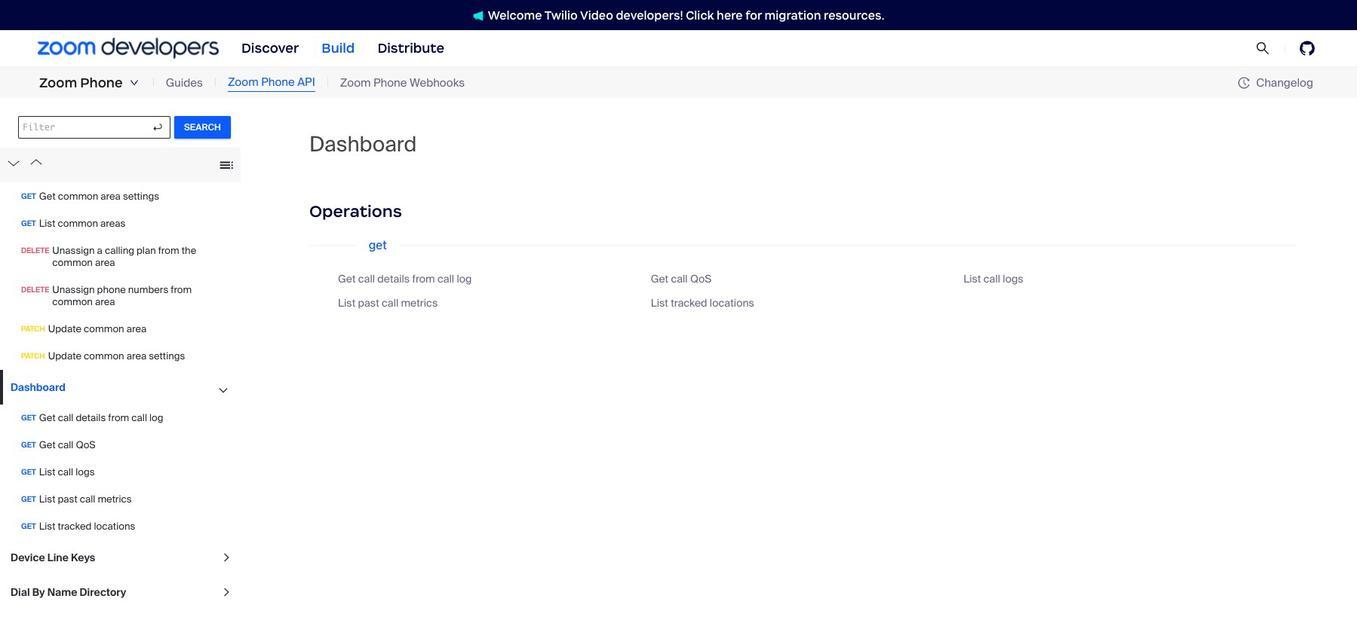 Task type: locate. For each thing, give the bounding box(es) containing it.
1 phone from the left
[[80, 75, 123, 91]]

1 horizontal spatial zoom
[[228, 75, 258, 90]]

phone
[[80, 75, 123, 91], [261, 75, 295, 90], [373, 75, 407, 90]]

notification image
[[473, 10, 488, 21]]

phone left webhooks
[[373, 75, 407, 90]]

changelog link
[[1238, 75, 1313, 90]]

2 zoom from the left
[[228, 75, 258, 90]]

3 zoom from the left
[[340, 75, 371, 90]]

history image
[[1238, 77, 1256, 89], [1238, 77, 1250, 89]]

notification image
[[473, 10, 483, 21]]

2 phone from the left
[[261, 75, 295, 90]]

phone for zoom phone api
[[261, 75, 295, 90]]

api
[[297, 75, 315, 90]]

0 horizontal spatial zoom
[[39, 75, 77, 91]]

github image
[[1300, 41, 1315, 56]]

zoom developer logo image
[[38, 38, 219, 59]]

1 zoom from the left
[[39, 75, 77, 91]]

3 phone from the left
[[373, 75, 407, 90]]

zoom for zoom phone webhooks
[[340, 75, 371, 90]]

zoom phone webhooks link
[[340, 74, 465, 91]]

here
[[717, 8, 743, 22]]

welcome
[[488, 8, 542, 22]]

search image
[[1256, 41, 1270, 55], [1256, 41, 1270, 55]]

phone left 'down' icon
[[80, 75, 123, 91]]

guides link
[[166, 74, 203, 91]]

2 horizontal spatial zoom
[[340, 75, 371, 90]]

phone left 'api'
[[261, 75, 295, 90]]

1 horizontal spatial phone
[[261, 75, 295, 90]]

resources.
[[824, 8, 884, 22]]

developers!
[[616, 8, 683, 22]]

zoom for zoom phone api
[[228, 75, 258, 90]]

0 horizontal spatial phone
[[80, 75, 123, 91]]

zoom
[[39, 75, 77, 91], [228, 75, 258, 90], [340, 75, 371, 90]]

2 horizontal spatial phone
[[373, 75, 407, 90]]



Task type: vqa. For each thing, say whether or not it's contained in the screenshot.
rightmost Zoom
yes



Task type: describe. For each thing, give the bounding box(es) containing it.
twilio
[[544, 8, 578, 22]]

zoom phone webhooks
[[340, 75, 465, 90]]

webhooks
[[410, 75, 465, 90]]

welcome twilio video developers! click here for migration resources. link
[[458, 7, 899, 23]]

phone for zoom phone webhooks
[[373, 75, 407, 90]]

zoom phone
[[39, 75, 123, 91]]

phone for zoom phone
[[80, 75, 123, 91]]

for
[[745, 8, 762, 22]]

zoom for zoom phone
[[39, 75, 77, 91]]

github image
[[1300, 41, 1315, 56]]

welcome twilio video developers! click here for migration resources.
[[488, 8, 884, 22]]

down image
[[130, 78, 139, 88]]

changelog
[[1256, 75, 1313, 90]]

migration
[[765, 8, 821, 22]]

guides
[[166, 75, 203, 90]]

video
[[580, 8, 613, 22]]

click
[[686, 8, 714, 22]]

zoom phone api link
[[228, 74, 315, 92]]

zoom phone api
[[228, 75, 315, 90]]



